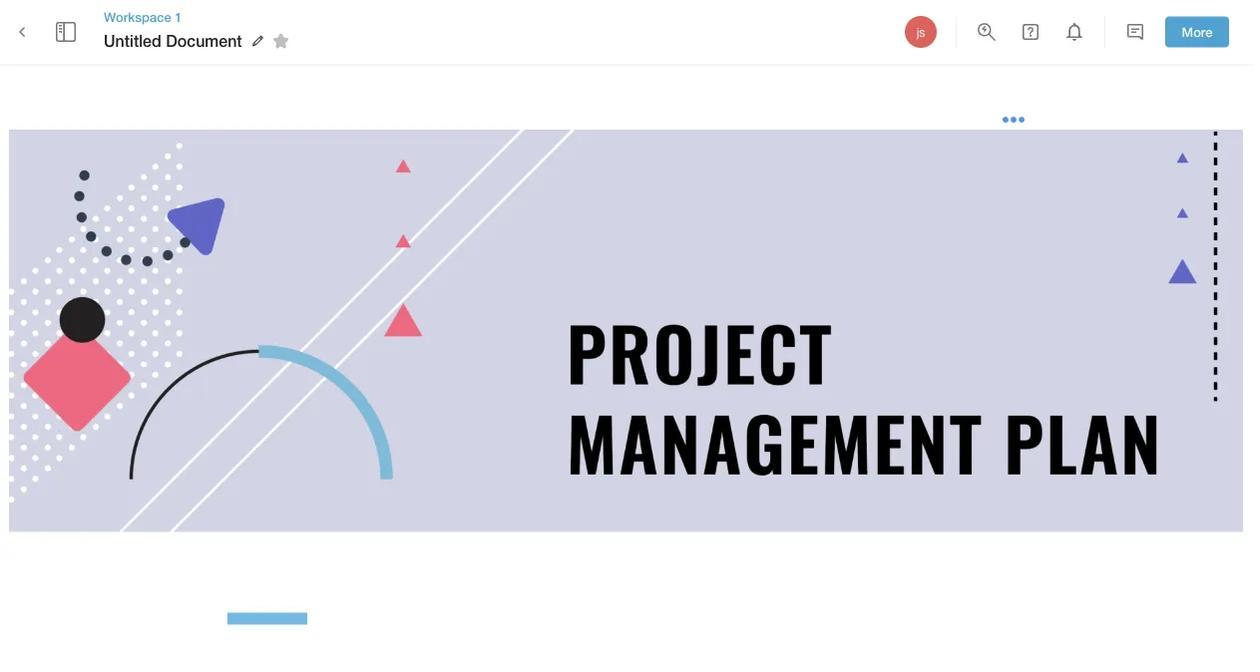 Task type: describe. For each thing, give the bounding box(es) containing it.
untitled document
[[104, 31, 242, 50]]

favorite image
[[269, 29, 293, 53]]

untitled
[[104, 31, 161, 50]]

document
[[166, 31, 242, 50]]

workspace
[[104, 9, 171, 24]]

workspace 1
[[104, 9, 182, 24]]



Task type: vqa. For each thing, say whether or not it's contained in the screenshot.
the bottom To
no



Task type: locate. For each thing, give the bounding box(es) containing it.
1
[[175, 9, 182, 24]]

more
[[1183, 24, 1213, 40]]

more button
[[1166, 17, 1230, 47]]

workspace 1 link
[[104, 8, 296, 26]]

js button
[[902, 13, 940, 51]]

js
[[917, 25, 926, 39]]



